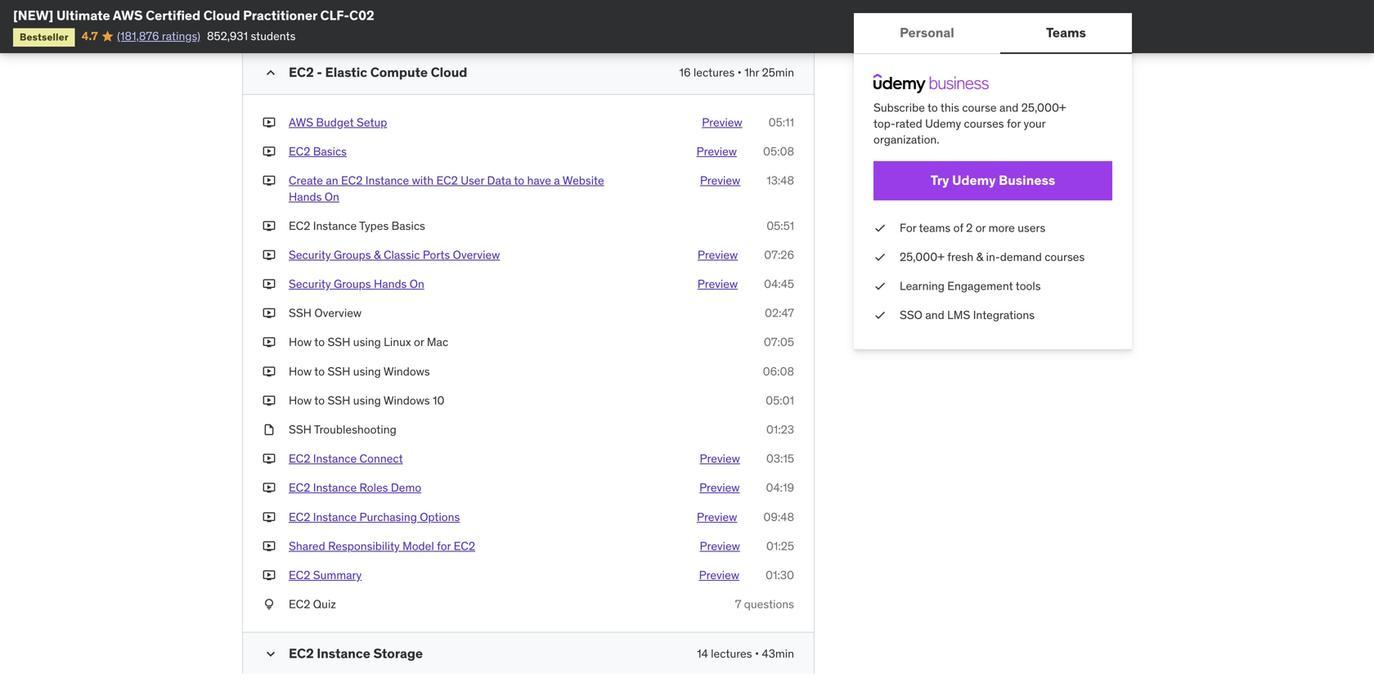 Task type: describe. For each thing, give the bounding box(es) containing it.
personal
[[900, 24, 954, 41]]

[new] ultimate aws certified cloud practitioner clf-c02
[[13, 7, 374, 24]]

& for classic
[[374, 247, 381, 262]]

ec2 basics button
[[289, 144, 347, 160]]

02:47
[[765, 306, 794, 320]]

practitioner
[[243, 7, 317, 24]]

learning engagement tools
[[900, 278, 1041, 293]]

13:48
[[767, 173, 794, 188]]

instance for connect
[[313, 451, 357, 466]]

website
[[563, 173, 604, 188]]

preview for 05:11
[[702, 115, 742, 130]]

16
[[679, 65, 691, 80]]

course
[[962, 100, 997, 115]]

ultimate
[[56, 7, 110, 24]]

options
[[420, 509, 460, 524]]

your
[[1024, 116, 1046, 131]]

engagement
[[947, 278, 1013, 293]]

instance for types
[[313, 218, 357, 233]]

ec2 instance roles demo button
[[289, 480, 421, 496]]

responsibility
[[328, 539, 400, 553]]

how to ssh using windows 10
[[289, 393, 445, 408]]

(181,876 ratings)
[[117, 29, 200, 43]]

security groups hands on
[[289, 277, 424, 291]]

using for or
[[353, 335, 381, 349]]

1 vertical spatial on
[[410, 277, 424, 291]]

budget
[[316, 115, 354, 130]]

how to ssh using windows
[[289, 364, 430, 379]]

0 horizontal spatial 25,000+
[[900, 249, 945, 264]]

[new]
[[13, 7, 53, 24]]

preview for 04:45
[[698, 277, 738, 291]]

personal button
[[854, 13, 1000, 52]]

aws budget setup
[[289, 115, 387, 130]]

security for security groups & classic ports overview
[[289, 247, 331, 262]]

1 vertical spatial quiz
[[313, 597, 336, 611]]

07:05
[[764, 335, 794, 349]]

ec2 summary
[[289, 568, 362, 582]]

07:26
[[764, 247, 794, 262]]

subscribe to this course and 25,000+ top‑rated udemy courses for your organization.
[[874, 100, 1066, 147]]

preview left 13:48
[[700, 173, 740, 188]]

for inside subscribe to this course and 25,000+ top‑rated udemy courses for your organization.
[[1007, 116, 1021, 131]]

preview for 09:48
[[697, 509, 737, 524]]

0 vertical spatial aws
[[113, 7, 143, 24]]

identity
[[289, 15, 327, 30]]

(181,876
[[117, 29, 159, 43]]

cloud for compute
[[431, 64, 467, 81]]

try udemy business
[[931, 172, 1055, 189]]

purchasing
[[360, 509, 417, 524]]

classic
[[384, 247, 420, 262]]

how to ssh using linux or mac
[[289, 335, 448, 349]]

2 using from the top
[[353, 364, 381, 379]]

25,000+ inside subscribe to this course and 25,000+ top‑rated udemy courses for your organization.
[[1021, 100, 1066, 115]]

roles
[[360, 480, 388, 495]]

management
[[391, 15, 459, 30]]

top‑rated
[[874, 116, 922, 131]]

ssh for how to ssh using linux or mac
[[328, 335, 350, 349]]

questions
[[744, 597, 794, 611]]

teams
[[919, 220, 951, 235]]

user
[[461, 173, 484, 188]]

and for access
[[330, 15, 349, 30]]

to for how to ssh using windows
[[314, 364, 325, 379]]

1 vertical spatial udemy
[[952, 172, 996, 189]]

for
[[900, 220, 916, 235]]

linux
[[384, 335, 411, 349]]

ssh for how to ssh using windows 10
[[328, 393, 350, 408]]

ec2 instance connect
[[289, 451, 403, 466]]

ec2 for ec2 instance purchasing options
[[289, 509, 310, 524]]

preview left 05:08
[[697, 144, 737, 159]]

windows for how to ssh using windows 10
[[384, 393, 430, 408]]

have
[[527, 173, 551, 188]]

preview for 01:25
[[700, 539, 740, 553]]

users
[[1018, 220, 1046, 235]]

cloud for certified
[[203, 7, 240, 24]]

ec2 for ec2 instance storage
[[289, 645, 314, 662]]

shared responsibility model for ec2
[[289, 539, 475, 553]]

small image for ec2 instance storage
[[263, 646, 279, 662]]

ports
[[423, 247, 450, 262]]

ec2 - elastic compute cloud
[[289, 64, 467, 81]]

learning
[[900, 278, 945, 293]]

ec2 for ec2 instance connect
[[289, 451, 310, 466]]

instance for storage
[[317, 645, 370, 662]]

connect
[[360, 451, 403, 466]]

subscribe
[[874, 100, 925, 115]]

ec2 instance purchasing options button
[[289, 509, 460, 525]]

fresh
[[947, 249, 974, 264]]

03:15
[[766, 451, 794, 466]]

ec2 instance roles demo
[[289, 480, 421, 495]]

access
[[352, 15, 388, 30]]

to for subscribe to this course and 25,000+ top‑rated udemy courses for your organization.
[[928, 100, 938, 115]]

preview for 07:26
[[698, 247, 738, 262]]

ec2 for ec2 quiz
[[289, 597, 310, 611]]

sso
[[900, 308, 923, 322]]

0 horizontal spatial overview
[[314, 306, 362, 320]]

data
[[487, 173, 511, 188]]

how for how to ssh using windows 10
[[289, 393, 312, 408]]

ec2 for ec2 instance roles demo
[[289, 480, 310, 495]]

shared
[[289, 539, 325, 553]]

1hr
[[745, 65, 759, 80]]

14 lectures • 43min
[[697, 646, 794, 661]]

1 horizontal spatial hands
[[374, 277, 407, 291]]

ec2 quiz
[[289, 597, 336, 611]]

storage
[[373, 645, 423, 662]]

preview for 01:30
[[699, 568, 739, 582]]

instance for purchasing
[[313, 509, 357, 524]]

elastic
[[325, 64, 367, 81]]

instance for roles
[[313, 480, 357, 495]]

ec2 right with
[[436, 173, 458, 188]]

types
[[359, 218, 389, 233]]

ssh up the ec2 instance connect
[[289, 422, 312, 437]]

05:11
[[769, 115, 794, 130]]

05:01
[[766, 393, 794, 408]]

to for how to ssh using windows 10
[[314, 393, 325, 408]]

students
[[251, 29, 296, 43]]

04:45
[[764, 277, 794, 291]]

05:51
[[767, 218, 794, 233]]

06:08
[[763, 364, 794, 379]]

tools
[[1016, 278, 1041, 293]]

7 questions
[[735, 597, 794, 611]]

ec2 down options
[[454, 539, 475, 553]]

• for ec2 instance storage
[[755, 646, 759, 661]]

for teams of 2 or more users
[[900, 220, 1046, 235]]

how for how to ssh using linux or mac
[[289, 335, 312, 349]]

4.7
[[82, 29, 98, 43]]

01:23
[[766, 422, 794, 437]]



Task type: locate. For each thing, give the bounding box(es) containing it.
0 horizontal spatial cloud
[[203, 7, 240, 24]]

basics up classic
[[392, 218, 425, 233]]

instance left with
[[365, 173, 409, 188]]

using for 10
[[353, 393, 381, 408]]

preview left 04:45
[[698, 277, 738, 291]]

ec2 for ec2 instance types basics
[[289, 218, 310, 233]]

aws budget setup button
[[289, 114, 387, 131]]

demo
[[391, 480, 421, 495]]

groups for hands
[[334, 277, 371, 291]]

0 vertical spatial and
[[330, 15, 349, 30]]

aws up (181,876
[[113, 7, 143, 24]]

0 vertical spatial windows
[[384, 364, 430, 379]]

a
[[554, 173, 560, 188]]

ec2 down create on the top
[[289, 218, 310, 233]]

ec2 down ec2 instance connect button
[[289, 480, 310, 495]]

0 vertical spatial for
[[1007, 116, 1021, 131]]

ratings)
[[162, 29, 200, 43]]

0 vertical spatial how
[[289, 335, 312, 349]]

to right data
[[514, 173, 524, 188]]

organization.
[[874, 132, 940, 147]]

hands down create on the top
[[289, 189, 322, 204]]

ec2 for ec2 basics
[[289, 144, 310, 159]]

bestseller
[[20, 31, 68, 43]]

and right course
[[1000, 100, 1019, 115]]

04:19
[[766, 480, 794, 495]]

1 vertical spatial and
[[1000, 100, 1019, 115]]

1 groups from the top
[[334, 247, 371, 262]]

or right 2
[[976, 220, 986, 235]]

01:30
[[766, 568, 794, 582]]

1 horizontal spatial courses
[[1045, 249, 1085, 264]]

ssh overview
[[289, 306, 362, 320]]

windows left 10
[[384, 393, 430, 408]]

2 vertical spatial and
[[925, 308, 945, 322]]

1 vertical spatial security
[[289, 277, 331, 291]]

instance down ec2 instance connect button
[[313, 480, 357, 495]]

preview left 07:26
[[698, 247, 738, 262]]

•
[[738, 65, 742, 80], [755, 646, 759, 661]]

overview
[[453, 247, 500, 262], [314, 306, 362, 320]]

for right model
[[437, 539, 451, 553]]

overview inside security groups & classic ports overview button
[[453, 247, 500, 262]]

1 vertical spatial lectures
[[711, 646, 752, 661]]

to up how to ssh using windows 10
[[314, 364, 325, 379]]

on inside create an ec2 instance with ec2 user data to have a website hands on
[[325, 189, 339, 204]]

ec2 right an
[[341, 173, 363, 188]]

or left mac
[[414, 335, 424, 349]]

windows down linux
[[384, 364, 430, 379]]

xsmall image
[[263, 15, 276, 31], [263, 114, 276, 131], [263, 144, 276, 160], [263, 173, 276, 189], [263, 218, 276, 234], [874, 307, 887, 323], [263, 363, 276, 379], [263, 393, 276, 409], [263, 422, 276, 438], [263, 509, 276, 525]]

hands down security groups & classic ports overview button
[[374, 277, 407, 291]]

ec2 down ec2 quiz
[[289, 645, 314, 662]]

1 horizontal spatial quiz
[[461, 15, 484, 30]]

integrations
[[973, 308, 1035, 322]]

security groups hands on button
[[289, 276, 424, 292]]

2 groups from the top
[[334, 277, 371, 291]]

1 windows from the top
[[384, 364, 430, 379]]

1 horizontal spatial overview
[[453, 247, 500, 262]]

groups up security groups hands on
[[334, 247, 371, 262]]

using up how to ssh using windows at the left bottom
[[353, 335, 381, 349]]

2 small image from the top
[[263, 646, 279, 662]]

teams
[[1046, 24, 1086, 41]]

0 vertical spatial or
[[976, 220, 986, 235]]

25,000+ up learning
[[900, 249, 945, 264]]

ec2 inside button
[[289, 144, 310, 159]]

852,931
[[207, 29, 248, 43]]

quiz
[[461, 15, 484, 30], [313, 597, 336, 611]]

1 horizontal spatial for
[[1007, 116, 1021, 131]]

cloud up 852,931
[[203, 7, 240, 24]]

2 vertical spatial how
[[289, 393, 312, 408]]

& inside button
[[374, 247, 381, 262]]

• for ec2 - elastic compute cloud
[[738, 65, 742, 80]]

and inside subscribe to this course and 25,000+ top‑rated udemy courses for your organization.
[[1000, 100, 1019, 115]]

2 vertical spatial using
[[353, 393, 381, 408]]

basics inside button
[[313, 144, 347, 159]]

& left in- on the right of page
[[976, 249, 983, 264]]

udemy right 'try'
[[952, 172, 996, 189]]

& left classic
[[374, 247, 381, 262]]

courses down course
[[964, 116, 1004, 131]]

and
[[330, 15, 349, 30], [1000, 100, 1019, 115], [925, 308, 945, 322]]

and right the sso on the right of the page
[[925, 308, 945, 322]]

for inside shared responsibility model for ec2 button
[[437, 539, 451, 553]]

mac
[[427, 335, 448, 349]]

0 horizontal spatial hands
[[289, 189, 322, 204]]

business
[[999, 172, 1055, 189]]

09:48
[[763, 509, 794, 524]]

quiz right management
[[461, 15, 484, 30]]

0 vertical spatial courses
[[964, 116, 1004, 131]]

0 vertical spatial udemy
[[925, 116, 961, 131]]

1 using from the top
[[353, 335, 381, 349]]

model
[[403, 539, 434, 553]]

ssh
[[289, 306, 312, 320], [328, 335, 350, 349], [328, 364, 350, 379], [328, 393, 350, 408], [289, 422, 312, 437]]

ec2 down ec2 summary button
[[289, 597, 310, 611]]

3 how from the top
[[289, 393, 312, 408]]

1 vertical spatial hands
[[374, 277, 407, 291]]

0 horizontal spatial or
[[414, 335, 424, 349]]

udemy business image
[[874, 74, 989, 93]]

to left this
[[928, 100, 938, 115]]

lms
[[947, 308, 970, 322]]

small image for ec2 - elastic compute cloud
[[263, 65, 279, 81]]

1 vertical spatial courses
[[1045, 249, 1085, 264]]

courses inside subscribe to this course and 25,000+ top‑rated udemy courses for your organization.
[[964, 116, 1004, 131]]

tab list
[[854, 13, 1132, 54]]

ec2 instance storage
[[289, 645, 423, 662]]

& for in-
[[976, 249, 983, 264]]

for
[[1007, 116, 1021, 131], [437, 539, 451, 553]]

1 vertical spatial aws
[[289, 115, 313, 130]]

to inside create an ec2 instance with ec2 user data to have a website hands on
[[514, 173, 524, 188]]

preview for 03:15
[[700, 451, 740, 466]]

identity and access management quiz
[[289, 15, 484, 30]]

1 horizontal spatial on
[[410, 277, 424, 291]]

on down an
[[325, 189, 339, 204]]

basics up an
[[313, 144, 347, 159]]

udemy down this
[[925, 116, 961, 131]]

1 vertical spatial 25,000+
[[900, 249, 945, 264]]

groups
[[334, 247, 371, 262], [334, 277, 371, 291]]

1 security from the top
[[289, 247, 331, 262]]

ec2 left -
[[289, 64, 314, 81]]

2 security from the top
[[289, 277, 331, 291]]

ssh up how to ssh using windows 10
[[328, 364, 350, 379]]

certified
[[146, 7, 201, 24]]

0 horizontal spatial quiz
[[313, 597, 336, 611]]

security groups & classic ports overview
[[289, 247, 500, 262]]

0 vertical spatial on
[[325, 189, 339, 204]]

0 horizontal spatial aws
[[113, 7, 143, 24]]

preview for 04:19
[[699, 480, 740, 495]]

and for lms
[[925, 308, 945, 322]]

lectures right 14 at the bottom right of page
[[711, 646, 752, 661]]

14
[[697, 646, 708, 661]]

windows for how to ssh using windows
[[384, 364, 430, 379]]

try
[[931, 172, 949, 189]]

preview left 04:19
[[699, 480, 740, 495]]

1 vertical spatial •
[[755, 646, 759, 661]]

• left 43min
[[755, 646, 759, 661]]

1 horizontal spatial &
[[976, 249, 983, 264]]

on down classic
[[410, 277, 424, 291]]

01:25
[[766, 539, 794, 553]]

xsmall image
[[874, 220, 887, 236], [263, 247, 276, 263], [874, 249, 887, 265], [263, 276, 276, 292], [874, 278, 887, 294], [263, 305, 276, 321], [263, 334, 276, 350], [263, 451, 276, 467], [263, 480, 276, 496], [263, 538, 276, 554], [263, 567, 276, 583], [263, 596, 276, 612]]

ec2 up shared
[[289, 509, 310, 524]]

25min
[[762, 65, 794, 80]]

0 vertical spatial quiz
[[461, 15, 484, 30]]

preview left '01:25'
[[700, 539, 740, 553]]

1 vertical spatial small image
[[263, 646, 279, 662]]

groups for &
[[334, 247, 371, 262]]

ec2 for ec2 - elastic compute cloud
[[289, 64, 314, 81]]

ec2 up create on the top
[[289, 144, 310, 159]]

0 vertical spatial hands
[[289, 189, 322, 204]]

preview up 7
[[699, 568, 739, 582]]

1 horizontal spatial 25,000+
[[1021, 100, 1066, 115]]

lectures for ec2 - elastic compute cloud
[[694, 65, 735, 80]]

ec2 basics
[[289, 144, 347, 159]]

10
[[433, 393, 445, 408]]

ssh for how to ssh using windows
[[328, 364, 350, 379]]

how
[[289, 335, 312, 349], [289, 364, 312, 379], [289, 393, 312, 408]]

aws
[[113, 7, 143, 24], [289, 115, 313, 130]]

ssh up "ssh troubleshooting"
[[328, 393, 350, 408]]

0 vertical spatial lectures
[[694, 65, 735, 80]]

instance down ec2 instance roles demo button
[[313, 509, 357, 524]]

how for how to ssh using windows
[[289, 364, 312, 379]]

instance left types
[[313, 218, 357, 233]]

hands inside create an ec2 instance with ec2 user data to have a website hands on
[[289, 189, 322, 204]]

0 vertical spatial basics
[[313, 144, 347, 159]]

security up the ssh overview
[[289, 277, 331, 291]]

1 horizontal spatial and
[[925, 308, 945, 322]]

udemy
[[925, 116, 961, 131], [952, 172, 996, 189]]

groups up the ssh overview
[[334, 277, 371, 291]]

0 vertical spatial security
[[289, 247, 331, 262]]

for left your
[[1007, 116, 1021, 131]]

0 vertical spatial cloud
[[203, 7, 240, 24]]

0 vertical spatial •
[[738, 65, 742, 80]]

1 horizontal spatial •
[[755, 646, 759, 661]]

tab list containing personal
[[854, 13, 1132, 54]]

0 vertical spatial small image
[[263, 65, 279, 81]]

setup
[[357, 115, 387, 130]]

small image
[[263, 65, 279, 81], [263, 646, 279, 662]]

aws up "ec2 basics"
[[289, 115, 313, 130]]

ec2 for ec2 summary
[[289, 568, 310, 582]]

preview down "16 lectures • 1hr 25min"
[[702, 115, 742, 130]]

ec2 down "ssh troubleshooting"
[[289, 451, 310, 466]]

sso and lms integrations
[[900, 308, 1035, 322]]

clf-
[[320, 7, 349, 24]]

1 horizontal spatial cloud
[[431, 64, 467, 81]]

2 how from the top
[[289, 364, 312, 379]]

cloud right compute
[[431, 64, 467, 81]]

0 horizontal spatial on
[[325, 189, 339, 204]]

to up "ssh troubleshooting"
[[314, 393, 325, 408]]

instance inside create an ec2 instance with ec2 user data to have a website hands on
[[365, 173, 409, 188]]

overview down security groups hands on button
[[314, 306, 362, 320]]

2
[[966, 220, 973, 235]]

2 windows from the top
[[384, 393, 430, 408]]

using down how to ssh using windows at the left bottom
[[353, 393, 381, 408]]

on
[[325, 189, 339, 204], [410, 277, 424, 291]]

1 vertical spatial basics
[[392, 218, 425, 233]]

25,000+ up your
[[1021, 100, 1066, 115]]

preview left 09:48
[[697, 509, 737, 524]]

ec2 instance types basics
[[289, 218, 425, 233]]

ec2 instance connect button
[[289, 451, 403, 467]]

25,000+ fresh & in-demand courses
[[900, 249, 1085, 264]]

0 vertical spatial groups
[[334, 247, 371, 262]]

to inside subscribe to this course and 25,000+ top‑rated udemy courses for your organization.
[[928, 100, 938, 115]]

instance left storage
[[317, 645, 370, 662]]

create
[[289, 173, 323, 188]]

ssh down security groups hands on button
[[289, 306, 312, 320]]

ssh down the ssh overview
[[328, 335, 350, 349]]

to for how to ssh using linux or mac
[[314, 335, 325, 349]]

0 vertical spatial using
[[353, 335, 381, 349]]

security groups & classic ports overview button
[[289, 247, 500, 263]]

lectures right 16
[[694, 65, 735, 80]]

udemy inside subscribe to this course and 25,000+ top‑rated udemy courses for your organization.
[[925, 116, 961, 131]]

and left access at the left top of page
[[330, 15, 349, 30]]

&
[[374, 247, 381, 262], [976, 249, 983, 264]]

this
[[941, 100, 959, 115]]

security for security groups hands on
[[289, 277, 331, 291]]

1 vertical spatial windows
[[384, 393, 430, 408]]

to down the ssh overview
[[314, 335, 325, 349]]

1 vertical spatial using
[[353, 364, 381, 379]]

ec2 summary button
[[289, 567, 362, 583]]

aws inside button
[[289, 115, 313, 130]]

1 vertical spatial cloud
[[431, 64, 467, 81]]

• left 1hr
[[738, 65, 742, 80]]

troubleshooting
[[314, 422, 396, 437]]

compute
[[370, 64, 428, 81]]

1 vertical spatial for
[[437, 539, 451, 553]]

2 horizontal spatial and
[[1000, 100, 1019, 115]]

basics
[[313, 144, 347, 159], [392, 218, 425, 233]]

teams button
[[1000, 13, 1132, 52]]

an
[[326, 173, 338, 188]]

0 horizontal spatial &
[[374, 247, 381, 262]]

0 horizontal spatial basics
[[313, 144, 347, 159]]

0 horizontal spatial for
[[437, 539, 451, 553]]

security up security groups hands on
[[289, 247, 331, 262]]

1 vertical spatial or
[[414, 335, 424, 349]]

05:08
[[763, 144, 794, 159]]

lectures for ec2 instance storage
[[711, 646, 752, 661]]

16 lectures • 1hr 25min
[[679, 65, 794, 80]]

1 vertical spatial overview
[[314, 306, 362, 320]]

1 vertical spatial groups
[[334, 277, 371, 291]]

overview right the ports
[[453, 247, 500, 262]]

or
[[976, 220, 986, 235], [414, 335, 424, 349]]

preview left 03:15
[[700, 451, 740, 466]]

using up how to ssh using windows 10
[[353, 364, 381, 379]]

1 small image from the top
[[263, 65, 279, 81]]

quiz down ec2 summary button
[[313, 597, 336, 611]]

0 horizontal spatial and
[[330, 15, 349, 30]]

instance down "ssh troubleshooting"
[[313, 451, 357, 466]]

1 how from the top
[[289, 335, 312, 349]]

1 horizontal spatial or
[[976, 220, 986, 235]]

1 horizontal spatial aws
[[289, 115, 313, 130]]

43min
[[762, 646, 794, 661]]

1 vertical spatial how
[[289, 364, 312, 379]]

ec2 down shared
[[289, 568, 310, 582]]

create an ec2 instance with ec2 user data to have a website hands on
[[289, 173, 604, 204]]

courses right demand
[[1045, 249, 1085, 264]]

of
[[953, 220, 963, 235]]

0 vertical spatial overview
[[453, 247, 500, 262]]

0 horizontal spatial •
[[738, 65, 742, 80]]

3 using from the top
[[353, 393, 381, 408]]

0 vertical spatial 25,000+
[[1021, 100, 1066, 115]]

0 horizontal spatial courses
[[964, 116, 1004, 131]]

try udemy business link
[[874, 161, 1112, 200]]

1 horizontal spatial basics
[[392, 218, 425, 233]]



Task type: vqa. For each thing, say whether or not it's contained in the screenshot.


